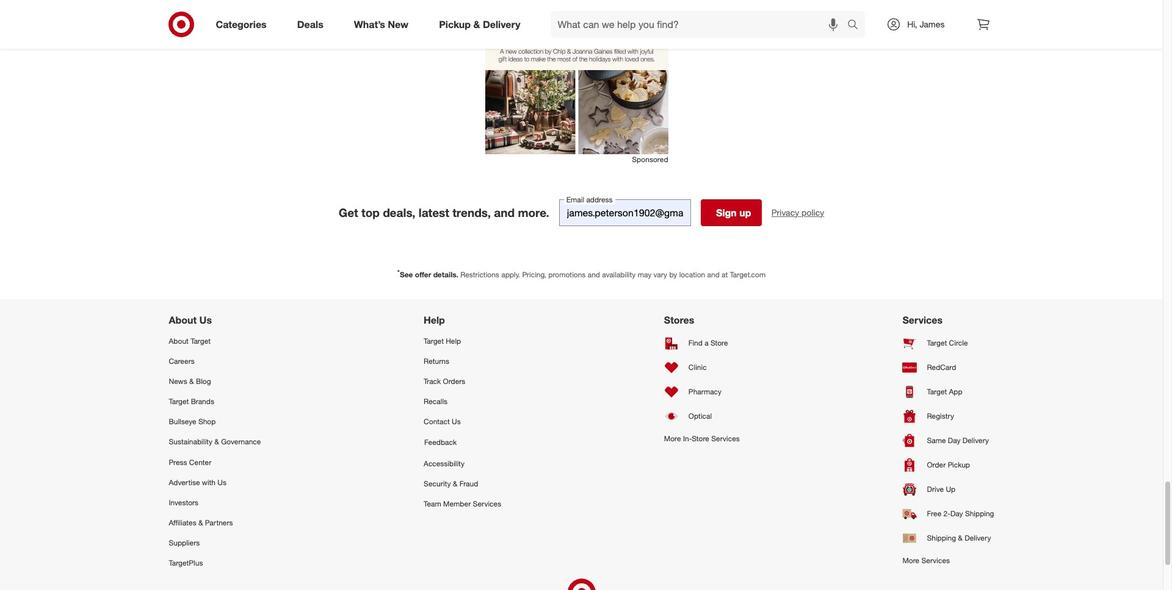 Task type: describe. For each thing, give the bounding box(es) containing it.
investors link
[[169, 493, 261, 513]]

& for pickup
[[473, 18, 480, 30]]

in-
[[683, 434, 692, 444]]

news & blog
[[169, 377, 211, 386]]

sustainability
[[169, 438, 212, 447]]

affiliates
[[169, 519, 196, 528]]

same day delivery
[[927, 437, 989, 446]]

restrictions
[[460, 270, 499, 279]]

more in-store services link
[[664, 429, 740, 449]]

advertise
[[169, 478, 200, 488]]

& for news
[[189, 377, 194, 386]]

deals
[[297, 18, 323, 30]]

top
[[361, 206, 380, 220]]

get
[[339, 206, 358, 220]]

target app link
[[903, 380, 994, 405]]

find a store link
[[664, 331, 740, 356]]

optical link
[[664, 405, 740, 429]]

categories
[[216, 18, 267, 30]]

target app
[[927, 388, 963, 397]]

more.
[[518, 206, 549, 220]]

press center link
[[169, 453, 261, 473]]

app
[[949, 388, 963, 397]]

1 horizontal spatial us
[[218, 478, 227, 488]]

availability
[[602, 270, 636, 279]]

0 vertical spatial day
[[948, 437, 961, 446]]

may
[[638, 270, 652, 279]]

up
[[739, 207, 751, 219]]

advertise with us link
[[169, 473, 261, 493]]

about target
[[169, 337, 211, 346]]

* see offer details. restrictions apply. pricing, promotions and availability may vary by location and at target.com
[[397, 268, 766, 279]]

same
[[927, 437, 946, 446]]

accessibility link
[[424, 454, 501, 474]]

help inside target help link
[[446, 337, 461, 346]]

see
[[400, 270, 413, 279]]

track orders link
[[424, 372, 501, 392]]

careers
[[169, 357, 195, 366]]

about target link
[[169, 331, 261, 352]]

drive
[[927, 485, 944, 495]]

recalls
[[424, 398, 448, 407]]

2 horizontal spatial and
[[707, 270, 720, 279]]

services down optical link
[[711, 434, 740, 444]]

shipping & delivery link
[[903, 527, 994, 551]]

about us
[[169, 314, 212, 326]]

trends,
[[452, 206, 491, 220]]

blog
[[196, 377, 211, 386]]

stores
[[664, 314, 694, 326]]

with
[[202, 478, 216, 488]]

feedback button
[[424, 432, 501, 454]]

privacy policy link
[[772, 207, 824, 219]]

free
[[927, 510, 942, 519]]

targetplus
[[169, 559, 203, 569]]

privacy policy
[[772, 207, 824, 218]]

team
[[424, 500, 441, 509]]

apply.
[[501, 270, 520, 279]]

more services
[[903, 557, 950, 566]]

sponsored
[[632, 155, 668, 164]]

careers link
[[169, 352, 261, 372]]

track orders
[[424, 377, 465, 386]]

partners
[[205, 519, 233, 528]]

more for more services
[[903, 557, 920, 566]]

order pickup link
[[903, 453, 994, 478]]

security
[[424, 480, 451, 489]]

sustainability & governance link
[[169, 432, 261, 453]]

target circle link
[[903, 331, 994, 356]]

store for in-
[[692, 434, 709, 444]]

location
[[679, 270, 705, 279]]

services up target circle
[[903, 314, 943, 326]]

sign up
[[716, 207, 751, 219]]

deals link
[[287, 11, 339, 38]]

news
[[169, 377, 187, 386]]

about for about us
[[169, 314, 197, 326]]

governance
[[221, 438, 261, 447]]

target help link
[[424, 331, 501, 352]]

target for target help
[[424, 337, 444, 346]]

press
[[169, 458, 187, 467]]

clinic link
[[664, 356, 740, 380]]

target: expect more. pay less. image
[[410, 574, 753, 591]]

privacy
[[772, 207, 799, 218]]

sign up button
[[701, 199, 762, 226]]

registry
[[927, 412, 954, 421]]

targetplus link
[[169, 554, 261, 574]]

target brands
[[169, 398, 214, 407]]

up
[[946, 485, 956, 495]]

contact us
[[424, 418, 461, 427]]

bullseye
[[169, 418, 196, 427]]

0 horizontal spatial and
[[494, 206, 515, 220]]

target brands link
[[169, 392, 261, 412]]



Task type: locate. For each thing, give the bounding box(es) containing it.
search button
[[842, 11, 871, 40]]

0 horizontal spatial more
[[664, 434, 681, 444]]

shipping up shipping & delivery
[[965, 510, 994, 519]]

deals,
[[383, 206, 415, 220]]

recalls link
[[424, 392, 501, 412]]

day right same
[[948, 437, 961, 446]]

delivery for pickup & delivery
[[483, 18, 520, 30]]

contact
[[424, 418, 450, 427]]

about for about target
[[169, 337, 189, 346]]

0 vertical spatial pickup
[[439, 18, 471, 30]]

feedback
[[424, 439, 457, 448]]

a
[[705, 339, 709, 348]]

investors
[[169, 499, 198, 508]]

0 horizontal spatial us
[[199, 314, 212, 326]]

team member services
[[424, 500, 501, 509]]

target left app
[[927, 388, 947, 397]]

day right free
[[950, 510, 963, 519]]

hi,
[[907, 19, 917, 29]]

shipping
[[965, 510, 994, 519], [927, 534, 956, 543]]

& for security
[[453, 480, 457, 489]]

affiliates & partners
[[169, 519, 233, 528]]

pickup right order
[[948, 461, 970, 470]]

promotions
[[548, 270, 586, 279]]

clinic
[[689, 363, 707, 372]]

what's new
[[354, 18, 409, 30]]

1 vertical spatial shipping
[[927, 534, 956, 543]]

sustainability & governance
[[169, 438, 261, 447]]

2 vertical spatial us
[[218, 478, 227, 488]]

james
[[920, 19, 945, 29]]

shop
[[198, 418, 216, 427]]

1 vertical spatial day
[[950, 510, 963, 519]]

same day delivery link
[[903, 429, 994, 453]]

press center
[[169, 458, 211, 467]]

pharmacy link
[[664, 380, 740, 405]]

& for sustainability
[[214, 438, 219, 447]]

services down fraud
[[473, 500, 501, 509]]

and
[[494, 206, 515, 220], [588, 270, 600, 279], [707, 270, 720, 279]]

more left in-
[[664, 434, 681, 444]]

2 vertical spatial delivery
[[965, 534, 991, 543]]

registry link
[[903, 405, 994, 429]]

new
[[388, 18, 409, 30]]

returns
[[424, 357, 449, 366]]

about
[[169, 314, 197, 326], [169, 337, 189, 346]]

about up about target
[[169, 314, 197, 326]]

store for a
[[711, 339, 728, 348]]

us inside "link"
[[452, 418, 461, 427]]

target down news
[[169, 398, 189, 407]]

0 vertical spatial more
[[664, 434, 681, 444]]

0 vertical spatial shipping
[[965, 510, 994, 519]]

1 vertical spatial about
[[169, 337, 189, 346]]

shipping & delivery
[[927, 534, 991, 543]]

us up "about target" link
[[199, 314, 212, 326]]

target for target app
[[927, 388, 947, 397]]

1 horizontal spatial help
[[446, 337, 461, 346]]

suppliers
[[169, 539, 200, 548]]

more for more in-store services
[[664, 434, 681, 444]]

security & fraud link
[[424, 474, 501, 494]]

1 horizontal spatial pickup
[[948, 461, 970, 470]]

What can we help you find? suggestions appear below search field
[[550, 11, 851, 38]]

pickup inside 'link'
[[948, 461, 970, 470]]

more
[[664, 434, 681, 444], [903, 557, 920, 566]]

0 vertical spatial help
[[424, 314, 445, 326]]

1 vertical spatial pickup
[[948, 461, 970, 470]]

*
[[397, 268, 400, 276]]

delivery for same day delivery
[[963, 437, 989, 446]]

0 vertical spatial store
[[711, 339, 728, 348]]

security & fraud
[[424, 480, 478, 489]]

1 vertical spatial us
[[452, 418, 461, 427]]

team member services link
[[424, 494, 501, 515]]

1 horizontal spatial store
[[711, 339, 728, 348]]

us for about us
[[199, 314, 212, 326]]

1 vertical spatial help
[[446, 337, 461, 346]]

find
[[689, 339, 703, 348]]

sign
[[716, 207, 737, 219]]

0 horizontal spatial pickup
[[439, 18, 471, 30]]

what's
[[354, 18, 385, 30]]

at
[[722, 270, 728, 279]]

us right contact
[[452, 418, 461, 427]]

delivery for shipping & delivery
[[965, 534, 991, 543]]

more down shipping & delivery link in the right of the page
[[903, 557, 920, 566]]

1 horizontal spatial shipping
[[965, 510, 994, 519]]

orders
[[443, 377, 465, 386]]

store
[[711, 339, 728, 348], [692, 434, 709, 444]]

help up "returns" link
[[446, 337, 461, 346]]

and left availability at the top of the page
[[588, 270, 600, 279]]

us for contact us
[[452, 418, 461, 427]]

get top deals, latest trends, and more.
[[339, 206, 549, 220]]

bullseye shop link
[[169, 412, 261, 432]]

target for target brands
[[169, 398, 189, 407]]

circle
[[949, 339, 968, 348]]

& for shipping
[[958, 534, 963, 543]]

0 horizontal spatial shipping
[[927, 534, 956, 543]]

1 horizontal spatial more
[[903, 557, 920, 566]]

about up careers
[[169, 337, 189, 346]]

shipping inside free 2-day shipping link
[[965, 510, 994, 519]]

0 vertical spatial delivery
[[483, 18, 520, 30]]

offer
[[415, 270, 431, 279]]

0 vertical spatial about
[[169, 314, 197, 326]]

accessibility
[[424, 459, 465, 469]]

and left the at
[[707, 270, 720, 279]]

policy
[[802, 207, 824, 218]]

day
[[948, 437, 961, 446], [950, 510, 963, 519]]

what's new link
[[344, 11, 424, 38]]

1 vertical spatial store
[[692, 434, 709, 444]]

0 vertical spatial us
[[199, 314, 212, 326]]

order
[[927, 461, 946, 470]]

member
[[443, 500, 471, 509]]

& for affiliates
[[198, 519, 203, 528]]

0 horizontal spatial store
[[692, 434, 709, 444]]

fraud
[[460, 480, 478, 489]]

and left more.
[[494, 206, 515, 220]]

services down shipping & delivery link in the right of the page
[[922, 557, 950, 566]]

target down about us
[[191, 337, 211, 346]]

drive up link
[[903, 478, 994, 502]]

None text field
[[559, 199, 691, 226]]

drive up
[[927, 485, 956, 495]]

1 about from the top
[[169, 314, 197, 326]]

2 about from the top
[[169, 337, 189, 346]]

target help
[[424, 337, 461, 346]]

shipping up more services link
[[927, 534, 956, 543]]

pickup & delivery
[[439, 18, 520, 30]]

track
[[424, 377, 441, 386]]

free 2-day shipping
[[927, 510, 994, 519]]

redcard
[[927, 363, 956, 372]]

target left 'circle' at the bottom of page
[[927, 339, 947, 348]]

redcard link
[[903, 356, 994, 380]]

2 horizontal spatial us
[[452, 418, 461, 427]]

store right the a
[[711, 339, 728, 348]]

pickup right new
[[439, 18, 471, 30]]

target for target circle
[[927, 339, 947, 348]]

shipping inside shipping & delivery link
[[927, 534, 956, 543]]

bullseye shop
[[169, 418, 216, 427]]

more in-store services
[[664, 434, 740, 444]]

1 vertical spatial more
[[903, 557, 920, 566]]

0 horizontal spatial help
[[424, 314, 445, 326]]

by
[[669, 270, 677, 279]]

store down optical link
[[692, 434, 709, 444]]

us right with
[[218, 478, 227, 488]]

target up returns
[[424, 337, 444, 346]]

pricing,
[[522, 270, 546, 279]]

help up target help
[[424, 314, 445, 326]]

1 vertical spatial delivery
[[963, 437, 989, 446]]

categories link
[[205, 11, 282, 38]]

advertisement region
[[485, 2, 668, 155]]

1 horizontal spatial and
[[588, 270, 600, 279]]

target circle
[[927, 339, 968, 348]]

center
[[189, 458, 211, 467]]



Task type: vqa. For each thing, say whether or not it's contained in the screenshot.
'Free 2-Day Shipping'
yes



